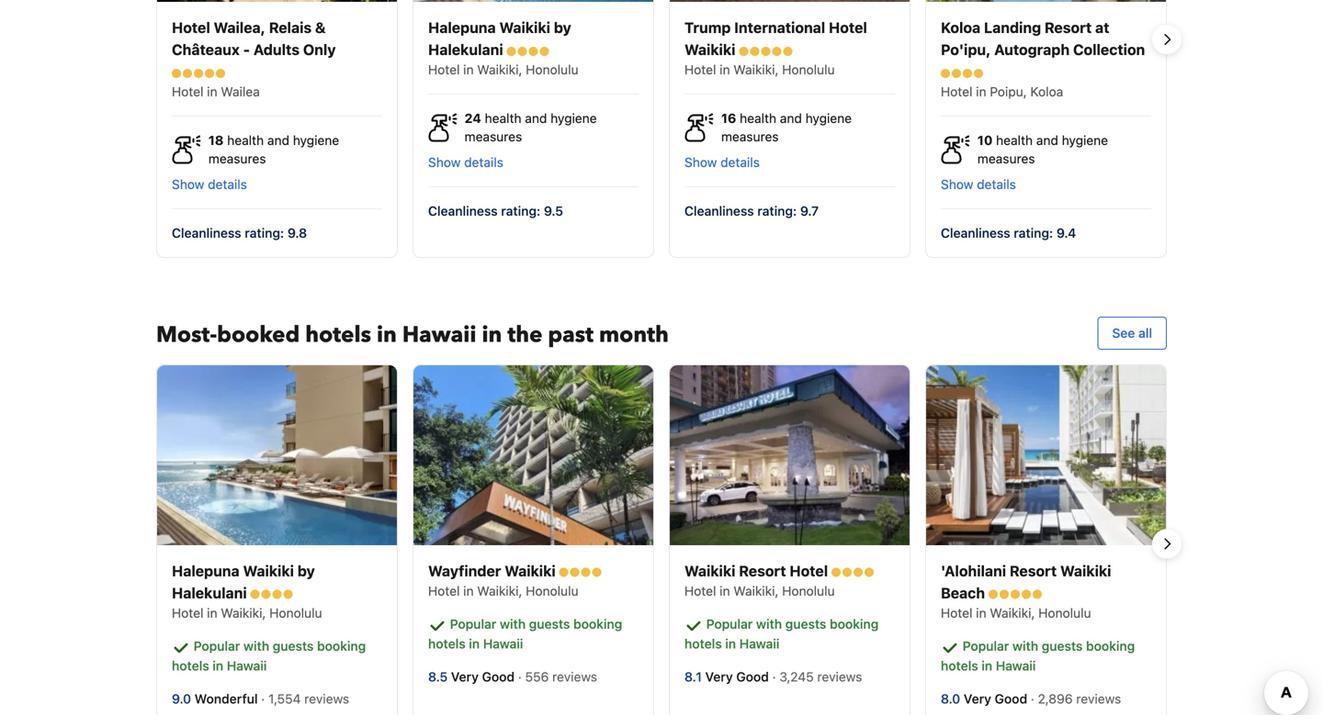 Task type: locate. For each thing, give the bounding box(es) containing it.
hawaii up the '8.5 very good 556 reviews'
[[483, 637, 523, 652]]

most-booked hotels in hawaii in the past month
[[156, 320, 669, 351]]

details for hotel wailea, relais & châteaux - adults only
[[208, 177, 247, 192]]

1 horizontal spatial very
[[705, 670, 733, 685]]

2 horizontal spatial good
[[995, 692, 1028, 707]]

honolulu for 8.0 very good 2,896 reviews
[[1039, 606, 1091, 621]]

details for koloa landing resort at po'ipu, autograph collection
[[977, 177, 1016, 192]]

0 horizontal spatial rated very good element
[[451, 670, 518, 685]]

with
[[500, 617, 526, 632], [756, 617, 782, 632], [244, 639, 269, 654], [1013, 639, 1039, 654]]

16
[[721, 111, 736, 126]]

0 vertical spatial next image
[[1156, 29, 1178, 51]]

booking up 'from 3,245 reviews' element at the right of page
[[830, 617, 879, 632]]

hotel for "hotel wailea, relais & châteaux - adults only, hotel in wailea" image
[[172, 84, 204, 99]]

hotel in waikiki, honolulu
[[428, 62, 579, 77], [685, 62, 835, 77], [428, 584, 579, 599], [685, 584, 835, 599], [172, 606, 322, 621], [941, 606, 1091, 621]]

with for halepuna
[[244, 639, 269, 654]]

reviews for 'alohilani resort waikiki beach
[[1077, 692, 1122, 707]]

hotel in waikiki, honolulu up the 9.0 wonderful 1,554 reviews
[[172, 606, 322, 621]]

show details link up 9.8
[[172, 168, 382, 194]]

health and hygiene measures for at
[[978, 133, 1108, 166]]

hotels up scored 9.0 element
[[172, 659, 209, 674]]

0 horizontal spatial good
[[482, 670, 515, 685]]

cleanliness left 9.7 at top right
[[685, 204, 754, 219]]

halekulani inside find hotels in  with added hygiene measures plus high cleanliness ratings region
[[428, 41, 503, 58]]

0 vertical spatial by
[[554, 19, 571, 36]]

waikiki, down trump international hotel waikiki
[[734, 62, 779, 77]]

guests up 2,896
[[1042, 639, 1083, 654]]

and for waikiki
[[780, 111, 802, 126]]

hotel for koloa landing resort at po'ipu, autograph collection, hotel in koloa image
[[941, 84, 973, 99]]

cleanliness left 9.4
[[941, 226, 1011, 241]]

0 horizontal spatial halepuna waikiki by halekulani
[[172, 563, 315, 602]]

show details link up 9.7 at top right
[[685, 146, 895, 172]]

2 next image from the top
[[1156, 534, 1178, 556]]

the
[[508, 320, 543, 351]]

measures down 18 in the left of the page
[[209, 151, 266, 166]]

0 vertical spatial halepuna waikiki by halekulani
[[428, 19, 571, 58]]

next image
[[1156, 29, 1178, 51], [1156, 534, 1178, 556]]

8.1
[[685, 670, 702, 685]]

health and hygiene measures
[[465, 111, 597, 144], [721, 111, 852, 144], [209, 133, 339, 166], [978, 133, 1108, 166]]

booking up from 556 reviews element
[[574, 617, 622, 632]]

beach
[[941, 585, 985, 602]]

popular with guests booking hotels in hawaii up '8.0 very good 2,896 reviews'
[[941, 639, 1135, 674]]

show details down 10
[[941, 177, 1016, 192]]

details for halepuna waikiki by halekulani
[[464, 155, 504, 170]]

waikiki, down wayfinder waikiki
[[477, 584, 522, 599]]

most-booked hotels in hawaii in the past month region
[[142, 365, 1182, 716]]

health for waikiki
[[485, 111, 522, 126]]

halekulani inside most-booked hotels in hawaii in the past month region
[[172, 585, 247, 602]]

hotel inside hotel wailea, relais & châteaux - adults only
[[172, 19, 210, 36]]

measures for halepuna waikiki by halekulani
[[465, 129, 522, 144]]

rating: left 9.8
[[245, 226, 284, 241]]

guests up from 556 reviews element
[[529, 617, 570, 632]]

wailea,
[[214, 19, 266, 36]]

hotel for 'alohilani resort waikiki beach, hotel in honolulu image
[[941, 606, 973, 621]]

health and hygiene measures down the wailea
[[209, 133, 339, 166]]

châteaux
[[172, 41, 240, 58]]

0 horizontal spatial by
[[298, 563, 315, 580]]

health right 18 in the left of the page
[[227, 133, 264, 148]]

hotel in waikiki, honolulu down trump international hotel waikiki
[[685, 62, 835, 77]]

trump international hotel waikiki
[[685, 19, 867, 58]]

very for wayfinder waikiki
[[451, 670, 479, 685]]

popular down waikiki resort hotel
[[706, 617, 753, 632]]

rated very good element right 8.1
[[705, 670, 773, 685]]

rating: left 9.7 at top right
[[758, 204, 797, 219]]

cleanliness left 9.5
[[428, 204, 498, 219]]

show details for halepuna waikiki by halekulani
[[428, 155, 504, 170]]

rating: left 9.4
[[1014, 226, 1053, 241]]

honolulu for 8.5 very good 556 reviews
[[526, 584, 579, 599]]

koloa right poipu,
[[1031, 84, 1064, 99]]

reviews for wayfinder waikiki
[[552, 670, 597, 685]]

booked
[[217, 320, 300, 351]]

hawaii left the
[[402, 320, 476, 351]]

wonderful
[[195, 692, 258, 707]]

by
[[554, 19, 571, 36], [298, 563, 315, 580]]

show for hotel wailea, relais & châteaux - adults only
[[172, 177, 204, 192]]

only
[[303, 41, 336, 58]]

1 next image from the top
[[1156, 29, 1178, 51]]

hawaii up '8.0 very good 2,896 reviews'
[[996, 659, 1036, 674]]

hawaii
[[402, 320, 476, 351], [483, 637, 523, 652], [740, 637, 780, 652], [227, 659, 267, 674], [996, 659, 1036, 674]]

hawaii for hotel
[[740, 637, 780, 652]]

show up cleanliness rating: 9.5
[[428, 155, 461, 170]]

8.5
[[428, 670, 448, 685]]

hygiene
[[551, 111, 597, 126], [806, 111, 852, 126], [293, 133, 339, 148], [1062, 133, 1108, 148]]

koloa
[[941, 19, 981, 36], [1031, 84, 1064, 99]]

0 vertical spatial halepuna
[[428, 19, 496, 36]]

from 556 reviews element
[[518, 670, 601, 685]]

halepuna
[[428, 19, 496, 36], [172, 563, 240, 580]]

guests up 3,245
[[786, 617, 827, 632]]

next image inside most-booked hotels in hawaii in the past month region
[[1156, 534, 1178, 556]]

popular up wonderful
[[194, 639, 240, 654]]

show details link
[[428, 146, 639, 172], [685, 146, 895, 172], [172, 168, 382, 194], [941, 168, 1152, 194]]

2,896
[[1038, 692, 1073, 707]]

scored 8.1 element
[[685, 670, 705, 685]]

and for &
[[267, 133, 289, 148]]

show details link for &
[[172, 168, 382, 194]]

with up 8.1 very good 3,245 reviews
[[756, 617, 782, 632]]

rated very good element for waikiki
[[705, 670, 773, 685]]

by inside find hotels in  with added hygiene measures plus high cleanliness ratings region
[[554, 19, 571, 36]]

1 horizontal spatial rated very good element
[[705, 670, 773, 685]]

1 horizontal spatial halepuna waikiki by halekulani
[[428, 19, 571, 58]]

guests for halepuna waikiki by halekulani
[[273, 639, 314, 654]]

from 2,896 reviews element
[[1031, 692, 1125, 707]]

&
[[315, 19, 326, 36]]

waikiki, down ''alohilani resort waikiki beach'
[[990, 606, 1035, 621]]

booking for wayfinder waikiki
[[574, 617, 622, 632]]

popular with guests booking hotels in hawaii for halepuna
[[172, 639, 366, 674]]

'alohilani
[[941, 563, 1006, 580]]

wayfinder waikiki
[[428, 563, 559, 580]]

and right 10
[[1037, 133, 1059, 148]]

popular with guests booking hotels in hawaii up the 9.0 wonderful 1,554 reviews
[[172, 639, 366, 674]]

with up '8.0 very good 2,896 reviews'
[[1013, 639, 1039, 654]]

details down 10
[[977, 177, 1016, 192]]

rating: left 9.5
[[501, 204, 541, 219]]

0 vertical spatial halekulani
[[428, 41, 503, 58]]

reviews
[[552, 670, 597, 685], [817, 670, 862, 685], [304, 692, 349, 707], [1077, 692, 1122, 707]]

very right 8.0
[[964, 692, 992, 707]]

waikiki, down waikiki resort hotel
[[734, 584, 779, 599]]

health right 16
[[740, 111, 777, 126]]

show details down 18 in the left of the page
[[172, 177, 247, 192]]

booking for waikiki resort hotel
[[830, 617, 879, 632]]

and right 16
[[780, 111, 802, 126]]

1 horizontal spatial halepuna waikiki by halekulani, hotel in honolulu image
[[414, 0, 653, 2]]

details down 16
[[721, 155, 760, 170]]

3,245
[[780, 670, 814, 685]]

0 horizontal spatial halepuna
[[172, 563, 240, 580]]

8.0
[[941, 692, 961, 707]]

24
[[465, 111, 481, 126]]

hotel for wayfinder waikiki, hotel in honolulu image
[[428, 584, 460, 599]]

and right 18 in the left of the page
[[267, 133, 289, 148]]

hotels up scored 8.0 element in the bottom right of the page
[[941, 659, 979, 674]]

guests
[[529, 617, 570, 632], [786, 617, 827, 632], [273, 639, 314, 654], [1042, 639, 1083, 654]]

1 vertical spatial halepuna
[[172, 563, 240, 580]]

9.5
[[544, 204, 563, 219]]

show details for koloa landing resort at po'ipu, autograph collection
[[941, 177, 1016, 192]]

and for halekulani
[[525, 111, 547, 126]]

good left 2,896
[[995, 692, 1028, 707]]

1 horizontal spatial halepuna
[[428, 19, 496, 36]]

waikiki, up 24
[[477, 62, 522, 77]]

very right 8.5 at bottom
[[451, 670, 479, 685]]

by for leftmost the halepuna waikiki by halekulani, hotel in honolulu image
[[298, 563, 315, 580]]

from 3,245 reviews element
[[773, 670, 866, 685]]

0 horizontal spatial halekulani
[[172, 585, 247, 602]]

and right 24
[[525, 111, 547, 126]]

measures
[[465, 129, 522, 144], [721, 129, 779, 144], [209, 151, 266, 166], [978, 151, 1035, 166]]

popular with guests booking hotels in hawaii up the '8.5 very good 556 reviews'
[[428, 617, 622, 652]]

0 horizontal spatial koloa
[[941, 19, 981, 36]]

booking up "from 1,554 reviews" element
[[317, 639, 366, 654]]

hotel in waikiki, honolulu down wayfinder waikiki
[[428, 584, 579, 599]]

very right 8.1
[[705, 670, 733, 685]]

health and hygiene measures up 9.5
[[465, 111, 597, 144]]

by inside most-booked hotels in hawaii in the past month region
[[298, 563, 315, 580]]

measures for hotel wailea, relais & châteaux - adults only
[[209, 151, 266, 166]]

booking
[[574, 617, 622, 632], [830, 617, 879, 632], [317, 639, 366, 654], [1086, 639, 1135, 654]]

hotel in waikiki, honolulu for 8.0 very good 2,896 reviews
[[941, 606, 1091, 621]]

health
[[485, 111, 522, 126], [740, 111, 777, 126], [227, 133, 264, 148], [996, 133, 1033, 148]]

health right 24
[[485, 111, 522, 126]]

measures down 24
[[465, 129, 522, 144]]

health and hygiene measures for waikiki
[[721, 111, 852, 144]]

honolulu
[[526, 62, 579, 77], [782, 62, 835, 77], [526, 584, 579, 599], [782, 584, 835, 599], [270, 606, 322, 621], [1039, 606, 1091, 621]]

halepuna inside find hotels in  with added hygiene measures plus high cleanliness ratings region
[[428, 19, 496, 36]]

1 horizontal spatial halekulani
[[428, 41, 503, 58]]

reviews right 2,896
[[1077, 692, 1122, 707]]

rated very good element
[[451, 670, 518, 685], [705, 670, 773, 685], [964, 692, 1031, 707]]

popular for wayfinder
[[450, 617, 497, 632]]

good
[[482, 670, 515, 685], [736, 670, 769, 685], [995, 692, 1028, 707]]

reviews right 3,245
[[817, 670, 862, 685]]

hotel in wailea
[[172, 84, 260, 99]]

trump
[[685, 19, 731, 36]]

popular with guests booking hotels in hawaii for wayfinder
[[428, 617, 622, 652]]

cleanliness
[[428, 204, 498, 219], [685, 204, 754, 219], [172, 226, 241, 241], [941, 226, 1011, 241]]

halekulani
[[428, 41, 503, 58], [172, 585, 247, 602]]

2 horizontal spatial rated very good element
[[964, 692, 1031, 707]]

cleanliness for hotel wailea, relais & châteaux - adults only
[[172, 226, 241, 241]]

hotels
[[305, 320, 371, 351], [428, 637, 466, 652], [685, 637, 722, 652], [172, 659, 209, 674], [941, 659, 979, 674]]

cleanliness left 9.8
[[172, 226, 241, 241]]

details for trump international hotel waikiki
[[721, 155, 760, 170]]

rating: for trump international hotel waikiki
[[758, 204, 797, 219]]

with up the 9.0 wonderful 1,554 reviews
[[244, 639, 269, 654]]

good left 556
[[482, 670, 515, 685]]

show details link for at
[[941, 168, 1152, 194]]

waikiki, up the rated wonderful element
[[221, 606, 266, 621]]

next image for koloa landing resort at po'ipu, autograph collection
[[1156, 29, 1178, 51]]

with up the '8.5 very good 556 reviews'
[[500, 617, 526, 632]]

2 horizontal spatial very
[[964, 692, 992, 707]]

health and hygiene measures down poipu,
[[978, 133, 1108, 166]]

rating: for koloa landing resort at po'ipu, autograph collection
[[1014, 226, 1053, 241]]

good for wayfinder
[[482, 670, 515, 685]]

in
[[463, 62, 474, 77], [720, 62, 730, 77], [207, 84, 217, 99], [976, 84, 987, 99], [377, 320, 397, 351], [482, 320, 502, 351], [463, 584, 474, 599], [720, 584, 730, 599], [207, 606, 217, 621], [976, 606, 987, 621], [469, 637, 480, 652], [725, 637, 736, 652], [213, 659, 223, 674], [982, 659, 993, 674]]

popular for waikiki
[[706, 617, 753, 632]]

show details down 24
[[428, 155, 504, 170]]

waikiki resort hotel
[[685, 563, 832, 580]]

show details link up 9.5
[[428, 146, 639, 172]]

halepuna waikiki by halekulani inside find hotels in  with added hygiene measures plus high cleanliness ratings region
[[428, 19, 571, 58]]

popular with guests booking hotels in hawaii
[[428, 617, 622, 652], [685, 617, 879, 652], [172, 639, 366, 674], [941, 639, 1135, 674]]

1 horizontal spatial koloa
[[1031, 84, 1064, 99]]

show up cleanliness rating: 9.4
[[941, 177, 974, 192]]

hawaii up the 9.0 wonderful 1,554 reviews
[[227, 659, 267, 674]]

show up cleanliness rating: 9.8 on the top of the page
[[172, 177, 204, 192]]

hotels up scored 8.1 element
[[685, 637, 722, 652]]

guests up 1,554
[[273, 639, 314, 654]]

all
[[1139, 326, 1152, 341]]

and for at
[[1037, 133, 1059, 148]]

international
[[734, 19, 826, 36]]

show
[[428, 155, 461, 170], [685, 155, 717, 170], [172, 177, 204, 192], [941, 177, 974, 192]]

guests for waikiki resort hotel
[[786, 617, 827, 632]]

show up cleanliness rating: 9.7
[[685, 155, 717, 170]]

0 horizontal spatial very
[[451, 670, 479, 685]]

health right 10
[[996, 133, 1033, 148]]

hotel in waikiki, honolulu down waikiki resort hotel
[[685, 584, 835, 599]]

halepuna waikiki by halekulani inside most-booked hotels in hawaii in the past month region
[[172, 563, 315, 602]]

see
[[1112, 326, 1135, 341]]

waikiki
[[499, 19, 550, 36], [685, 41, 736, 58], [243, 563, 294, 580], [505, 563, 556, 580], [685, 563, 736, 580], [1061, 563, 1112, 580]]

good left 3,245
[[736, 670, 769, 685]]

adults
[[254, 41, 300, 58]]

hotel for leftmost the halepuna waikiki by halekulani, hotel in honolulu image
[[172, 606, 204, 621]]

hotel in waikiki, honolulu down ''alohilani resort waikiki beach'
[[941, 606, 1091, 621]]

po'ipu,
[[941, 41, 991, 58]]

waikiki,
[[477, 62, 522, 77], [734, 62, 779, 77], [477, 584, 522, 599], [734, 584, 779, 599], [221, 606, 266, 621], [990, 606, 1035, 621]]

popular down "beach"
[[963, 639, 1009, 654]]

past
[[548, 320, 594, 351]]

popular
[[450, 617, 497, 632], [706, 617, 753, 632], [194, 639, 240, 654], [963, 639, 1009, 654]]

health for landing
[[996, 133, 1033, 148]]

halepuna waikiki by halekulani
[[428, 19, 571, 58], [172, 563, 315, 602]]

hotel for top the halepuna waikiki by halekulani, hotel in honolulu image
[[428, 62, 460, 77]]

1 vertical spatial by
[[298, 563, 315, 580]]

next image inside find hotels in  with added hygiene measures plus high cleanliness ratings region
[[1156, 29, 1178, 51]]

measures down 10
[[978, 151, 1035, 166]]

1 vertical spatial halekulani
[[172, 585, 247, 602]]

health for wailea,
[[227, 133, 264, 148]]

details down 24
[[464, 155, 504, 170]]

resort
[[1045, 19, 1092, 36], [739, 563, 786, 580], [1010, 563, 1057, 580]]

1 vertical spatial next image
[[1156, 534, 1178, 556]]

hawaii up 8.1 very good 3,245 reviews
[[740, 637, 780, 652]]

koloa up po'ipu,
[[941, 19, 981, 36]]

halepuna waikiki by halekulani, hotel in honolulu image
[[414, 0, 653, 2], [157, 366, 397, 546]]

and
[[525, 111, 547, 126], [780, 111, 802, 126], [267, 133, 289, 148], [1037, 133, 1059, 148]]

show details
[[428, 155, 504, 170], [685, 155, 760, 170], [172, 177, 247, 192], [941, 177, 1016, 192]]

very
[[451, 670, 479, 685], [705, 670, 733, 685], [964, 692, 992, 707]]

hotel in waikiki, honolulu for 8.5 very good 556 reviews
[[428, 584, 579, 599]]

1 vertical spatial halepuna waikiki by halekulani
[[172, 563, 315, 602]]

autograph
[[995, 41, 1070, 58]]

waikiki, for 8.5 very good 556 reviews
[[477, 584, 522, 599]]

hotel
[[172, 19, 210, 36], [829, 19, 867, 36], [428, 62, 460, 77], [685, 62, 716, 77], [172, 84, 204, 99], [941, 84, 973, 99], [790, 563, 828, 580], [428, 584, 460, 599], [685, 584, 716, 599], [172, 606, 204, 621], [941, 606, 973, 621]]

trump international hotel waikiki, hotel in honolulu image
[[670, 0, 910, 2]]

rated very good element right 8.5 at bottom
[[451, 670, 518, 685]]

honolulu for 8.1 very good 3,245 reviews
[[782, 584, 835, 599]]

hotel in waikiki, honolulu for 8.1 very good 3,245 reviews
[[685, 584, 835, 599]]

very for waikiki resort hotel
[[705, 670, 733, 685]]

1 vertical spatial koloa
[[1031, 84, 1064, 99]]

guests for wayfinder waikiki
[[529, 617, 570, 632]]

details down 18 in the left of the page
[[208, 177, 247, 192]]

details
[[464, 155, 504, 170], [721, 155, 760, 170], [208, 177, 247, 192], [977, 177, 1016, 192]]

hotel wailea, relais & châteaux - adults only, hotel in wailea image
[[157, 0, 397, 2]]

measures down 16
[[721, 129, 779, 144]]

resort inside ''alohilani resort waikiki beach'
[[1010, 563, 1057, 580]]

rated very good element right 8.0
[[964, 692, 1031, 707]]

cleanliness rating: 9.5
[[428, 204, 563, 219]]

1 horizontal spatial by
[[554, 19, 571, 36]]

booking up from 2,896 reviews element
[[1086, 639, 1135, 654]]

-
[[243, 41, 250, 58]]

0 vertical spatial koloa
[[941, 19, 981, 36]]

halepuna inside most-booked hotels in hawaii in the past month region
[[172, 563, 240, 580]]

popular down wayfinder at left bottom
[[450, 617, 497, 632]]

month
[[599, 320, 669, 351]]

waikiki, for 9.0 wonderful 1,554 reviews
[[221, 606, 266, 621]]

8.1 very good 3,245 reviews
[[685, 670, 866, 685]]

health and hygiene measures up 9.7 at top right
[[721, 111, 852, 144]]

good for 'alohilani
[[995, 692, 1028, 707]]

rating:
[[501, 204, 541, 219], [758, 204, 797, 219], [245, 226, 284, 241], [1014, 226, 1053, 241]]

show details down 16
[[685, 155, 760, 170]]

hawaii for by
[[227, 659, 267, 674]]

halepuna for top the halepuna waikiki by halekulani, hotel in honolulu image
[[428, 19, 496, 36]]

1 vertical spatial halepuna waikiki by halekulani, hotel in honolulu image
[[157, 366, 397, 546]]

popular with guests booking hotels in hawaii up 8.1 very good 3,245 reviews
[[685, 617, 879, 652]]

1 horizontal spatial good
[[736, 670, 769, 685]]

booking for 'alohilani resort waikiki beach
[[1086, 639, 1135, 654]]

show details link up 9.4
[[941, 168, 1152, 194]]

reviews right 556
[[552, 670, 597, 685]]

landing
[[984, 19, 1041, 36]]



Task type: vqa. For each thing, say whether or not it's contained in the screenshot.


Task type: describe. For each thing, give the bounding box(es) containing it.
'alohilani resort waikiki beach
[[941, 563, 1112, 602]]

hotel in poipu, koloa
[[941, 84, 1064, 99]]

from 1,554 reviews element
[[261, 692, 353, 707]]

9.0
[[172, 692, 191, 707]]

rated very good element for wayfinder
[[451, 670, 518, 685]]

waikiki, for 8.1 very good 3,245 reviews
[[734, 584, 779, 599]]

popular with guests booking hotels in hawaii for 'alohilani
[[941, 639, 1135, 674]]

hotel in waikiki, honolulu for 9.0 wonderful 1,554 reviews
[[172, 606, 322, 621]]

8.5 very good 556 reviews
[[428, 670, 601, 685]]

halepuna for leftmost the halepuna waikiki by halekulani, hotel in honolulu image
[[172, 563, 240, 580]]

health and hygiene measures for &
[[209, 133, 339, 166]]

hygiene for koloa landing resort at po'ipu, autograph collection
[[1062, 133, 1108, 148]]

with for waikiki
[[756, 617, 782, 632]]

resort for 'alohilani resort waikiki beach
[[1010, 563, 1057, 580]]

cleanliness for trump international hotel waikiki
[[685, 204, 754, 219]]

wayfinder waikiki, hotel in honolulu image
[[414, 366, 653, 546]]

18
[[209, 133, 224, 148]]

most-
[[156, 320, 217, 351]]

poipu,
[[990, 84, 1027, 99]]

show for halepuna waikiki by halekulani
[[428, 155, 461, 170]]

show details link for waikiki
[[685, 146, 895, 172]]

1,554
[[268, 692, 301, 707]]

find hotels in  with added hygiene measures plus high cleanliness ratings region
[[142, 0, 1182, 258]]

hygiene for trump international hotel waikiki
[[806, 111, 852, 126]]

0 horizontal spatial halepuna waikiki by halekulani, hotel in honolulu image
[[157, 366, 397, 546]]

collection
[[1073, 41, 1145, 58]]

scored 8.0 element
[[941, 692, 964, 707]]

waikiki resort hotel, hotel in honolulu image
[[670, 366, 910, 546]]

hotels for waikiki
[[941, 659, 979, 674]]

9.7
[[800, 204, 819, 219]]

cleanliness rating: 9.4
[[941, 226, 1077, 241]]

good for waikiki
[[736, 670, 769, 685]]

9.8
[[288, 226, 307, 241]]

by for top the halepuna waikiki by halekulani, hotel in honolulu image
[[554, 19, 571, 36]]

cleanliness rating: 9.7
[[685, 204, 819, 219]]

with for wayfinder
[[500, 617, 526, 632]]

cleanliness for halepuna waikiki by halekulani
[[428, 204, 498, 219]]

hygiene for halepuna waikiki by halekulani
[[551, 111, 597, 126]]

waikiki inside ''alohilani resort waikiki beach'
[[1061, 563, 1112, 580]]

resort for waikiki resort hotel
[[739, 563, 786, 580]]

cleanliness rating: 9.8
[[172, 226, 307, 241]]

with for 'alohilani
[[1013, 639, 1039, 654]]

popular for halepuna
[[194, 639, 240, 654]]

9.4
[[1057, 226, 1077, 241]]

koloa landing resort at po'ipu, autograph collection, hotel in koloa image
[[926, 0, 1166, 2]]

hotels for by
[[172, 659, 209, 674]]

hotel for waikiki resort hotel, hotel in honolulu 'image'
[[685, 584, 716, 599]]

honolulu for 9.0 wonderful 1,554 reviews
[[270, 606, 322, 621]]

halepuna waikiki by halekulani for top the halepuna waikiki by halekulani, hotel in honolulu image
[[428, 19, 571, 58]]

relais
[[269, 19, 312, 36]]

at
[[1096, 19, 1110, 36]]

scored 8.5 element
[[428, 670, 451, 685]]

koloa inside koloa landing resort at po'ipu, autograph collection
[[941, 19, 981, 36]]

see all
[[1112, 326, 1152, 341]]

show details for trump international hotel waikiki
[[685, 155, 760, 170]]

measures for trump international hotel waikiki
[[721, 129, 779, 144]]

'alohilani resort waikiki beach, hotel in honolulu image
[[926, 366, 1166, 546]]

hotel wailea, relais & châteaux - adults only
[[172, 19, 336, 58]]

show for koloa landing resort at po'ipu, autograph collection
[[941, 177, 974, 192]]

halekulani for top the halepuna waikiki by halekulani, hotel in honolulu image
[[428, 41, 503, 58]]

waikiki, for 8.0 very good 2,896 reviews
[[990, 606, 1035, 621]]

waikiki inside trump international hotel waikiki
[[685, 41, 736, 58]]

9.0 wonderful 1,554 reviews
[[172, 692, 353, 707]]

resort inside koloa landing resort at po'ipu, autograph collection
[[1045, 19, 1092, 36]]

rated wonderful element
[[195, 692, 261, 707]]

koloa landing resort at po'ipu, autograph collection
[[941, 19, 1145, 58]]

halekulani for leftmost the halepuna waikiki by halekulani, hotel in honolulu image
[[172, 585, 247, 602]]

very for 'alohilani resort waikiki beach
[[964, 692, 992, 707]]

popular for 'alohilani
[[963, 639, 1009, 654]]

wayfinder
[[428, 563, 501, 580]]

hotels right booked
[[305, 320, 371, 351]]

show for trump international hotel waikiki
[[685, 155, 717, 170]]

show details for hotel wailea, relais & châteaux - adults only
[[172, 177, 247, 192]]

hotel for trump international hotel waikiki, hotel in honolulu image in the right top of the page
[[685, 62, 716, 77]]

8.0 very good 2,896 reviews
[[941, 692, 1125, 707]]

wailea
[[221, 84, 260, 99]]

health and hygiene measures for halekulani
[[465, 111, 597, 144]]

scored 9.0 element
[[172, 692, 195, 707]]

show details link for halekulani
[[428, 146, 639, 172]]

hygiene for hotel wailea, relais & châteaux - adults only
[[293, 133, 339, 148]]

reviews for waikiki resort hotel
[[817, 670, 862, 685]]

10
[[978, 133, 993, 148]]

hotels up "scored 8.5" element
[[428, 637, 466, 652]]

hawaii for waikiki
[[996, 659, 1036, 674]]

measures for koloa landing resort at po'ipu, autograph collection
[[978, 151, 1035, 166]]

guests for 'alohilani resort waikiki beach
[[1042, 639, 1083, 654]]

booking for halepuna waikiki by halekulani
[[317, 639, 366, 654]]

556
[[525, 670, 549, 685]]

rating: for halepuna waikiki by halekulani
[[501, 204, 541, 219]]

0 vertical spatial halepuna waikiki by halekulani, hotel in honolulu image
[[414, 0, 653, 2]]

health for international
[[740, 111, 777, 126]]

rating: for hotel wailea, relais & châteaux - adults only
[[245, 226, 284, 241]]

hotel inside trump international hotel waikiki
[[829, 19, 867, 36]]

reviews right 1,554
[[304, 692, 349, 707]]

rated very good element for 'alohilani
[[964, 692, 1031, 707]]

hotel in waikiki, honolulu up 24
[[428, 62, 579, 77]]

halepuna waikiki by halekulani for leftmost the halepuna waikiki by halekulani, hotel in honolulu image
[[172, 563, 315, 602]]



